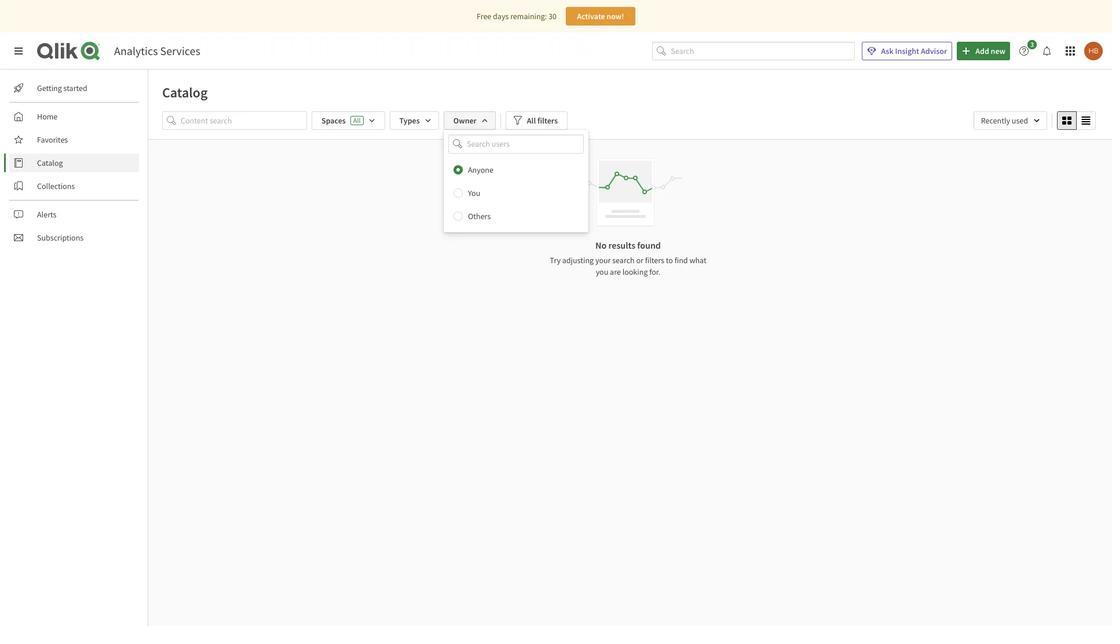 Task type: describe. For each thing, give the bounding box(es) containing it.
navigation pane element
[[0, 74, 148, 252]]

searchbar element
[[653, 42, 856, 60]]

alerts link
[[9, 205, 139, 224]]

all filters
[[527, 115, 558, 126]]

collections link
[[9, 177, 139, 195]]

owner
[[454, 115, 477, 126]]

3
[[1031, 40, 1035, 49]]

are
[[610, 267, 621, 277]]

types
[[400, 115, 420, 126]]

alerts
[[37, 209, 56, 220]]

found
[[638, 239, 661, 251]]

recently used
[[982, 115, 1029, 126]]

getting started
[[37, 83, 87, 93]]

ask insight advisor button
[[863, 42, 953, 60]]

to
[[666, 255, 673, 265]]

new
[[992, 46, 1006, 56]]

getting
[[37, 83, 62, 93]]

filters inside no results found try adjusting your search or filters to find what you are looking for.
[[646, 255, 665, 265]]

all for all
[[354, 116, 361, 125]]

all for all filters
[[527, 115, 536, 126]]

analytics services element
[[114, 43, 200, 58]]

now!
[[607, 11, 625, 21]]

owner button
[[444, 111, 496, 130]]

no results found try adjusting your search or filters to find what you are looking for.
[[550, 239, 707, 277]]

filters inside dropdown button
[[538, 115, 558, 126]]

analytics
[[114, 43, 158, 58]]

try
[[550, 255, 561, 265]]

filters region
[[148, 109, 1113, 232]]

favorites link
[[9, 130, 139, 149]]

started
[[64, 83, 87, 93]]

home
[[37, 111, 58, 122]]

30
[[549, 11, 557, 21]]

no
[[596, 239, 607, 251]]

recently
[[982, 115, 1011, 126]]

Search text field
[[671, 42, 856, 60]]

catalog inside catalog link
[[37, 158, 63, 168]]

days
[[493, 11, 509, 21]]

looking
[[623, 267, 648, 277]]

Search users text field
[[465, 134, 570, 153]]

analytics services
[[114, 43, 200, 58]]

3 button
[[1016, 40, 1041, 60]]

owner option group
[[444, 158, 589, 228]]

find
[[675, 255, 688, 265]]

activate now! link
[[566, 7, 636, 26]]

you
[[596, 267, 609, 277]]

Content search text field
[[181, 111, 307, 130]]



Task type: locate. For each thing, give the bounding box(es) containing it.
activate
[[577, 11, 605, 21]]

or
[[637, 255, 644, 265]]

howard brown image
[[1085, 42, 1104, 60]]

results
[[609, 239, 636, 251]]

types button
[[390, 111, 439, 130]]

for.
[[650, 267, 661, 277]]

catalog down favorites
[[37, 158, 63, 168]]

what
[[690, 255, 707, 265]]

close sidebar menu image
[[14, 46, 23, 56]]

add new
[[976, 46, 1006, 56]]

ask
[[882, 46, 894, 56]]

filters up search users text box
[[538, 115, 558, 126]]

insight
[[896, 46, 920, 56]]

others
[[468, 211, 491, 221]]

remaining:
[[511, 11, 547, 21]]

services
[[160, 43, 200, 58]]

you
[[468, 188, 481, 198]]

0 horizontal spatial catalog
[[37, 158, 63, 168]]

search
[[613, 255, 635, 265]]

favorites
[[37, 134, 68, 145]]

0 horizontal spatial all
[[354, 116, 361, 125]]

ask insight advisor
[[882, 46, 948, 56]]

1 vertical spatial filters
[[646, 255, 665, 265]]

anyone
[[468, 164, 494, 175]]

all right spaces
[[354, 116, 361, 125]]

adjusting
[[563, 255, 594, 265]]

home link
[[9, 107, 139, 126]]

switch view group
[[1058, 111, 1097, 130]]

free
[[477, 11, 492, 21]]

filters up for.
[[646, 255, 665, 265]]

0 horizontal spatial filters
[[538, 115, 558, 126]]

all
[[527, 115, 536, 126], [354, 116, 361, 125]]

0 vertical spatial catalog
[[162, 83, 208, 101]]

add new button
[[958, 42, 1011, 60]]

subscriptions
[[37, 232, 84, 243]]

1 horizontal spatial filters
[[646, 255, 665, 265]]

add
[[976, 46, 990, 56]]

getting started link
[[9, 79, 139, 97]]

collections
[[37, 181, 75, 191]]

filters
[[538, 115, 558, 126], [646, 255, 665, 265]]

your
[[596, 255, 611, 265]]

used
[[1013, 115, 1029, 126]]

spaces
[[322, 115, 346, 126]]

catalog link
[[9, 154, 139, 172]]

Recently used field
[[974, 111, 1048, 130]]

free days remaining: 30
[[477, 11, 557, 21]]

all up search users text box
[[527, 115, 536, 126]]

advisor
[[922, 46, 948, 56]]

catalog down services
[[162, 83, 208, 101]]

1 vertical spatial catalog
[[37, 158, 63, 168]]

all filters button
[[506, 111, 568, 130]]

subscriptions link
[[9, 228, 139, 247]]

1 horizontal spatial catalog
[[162, 83, 208, 101]]

1 horizontal spatial all
[[527, 115, 536, 126]]

None field
[[444, 134, 589, 153]]

all inside dropdown button
[[527, 115, 536, 126]]

catalog
[[162, 83, 208, 101], [37, 158, 63, 168]]

0 vertical spatial filters
[[538, 115, 558, 126]]

activate now!
[[577, 11, 625, 21]]



Task type: vqa. For each thing, say whether or not it's contained in the screenshot.
right the
no



